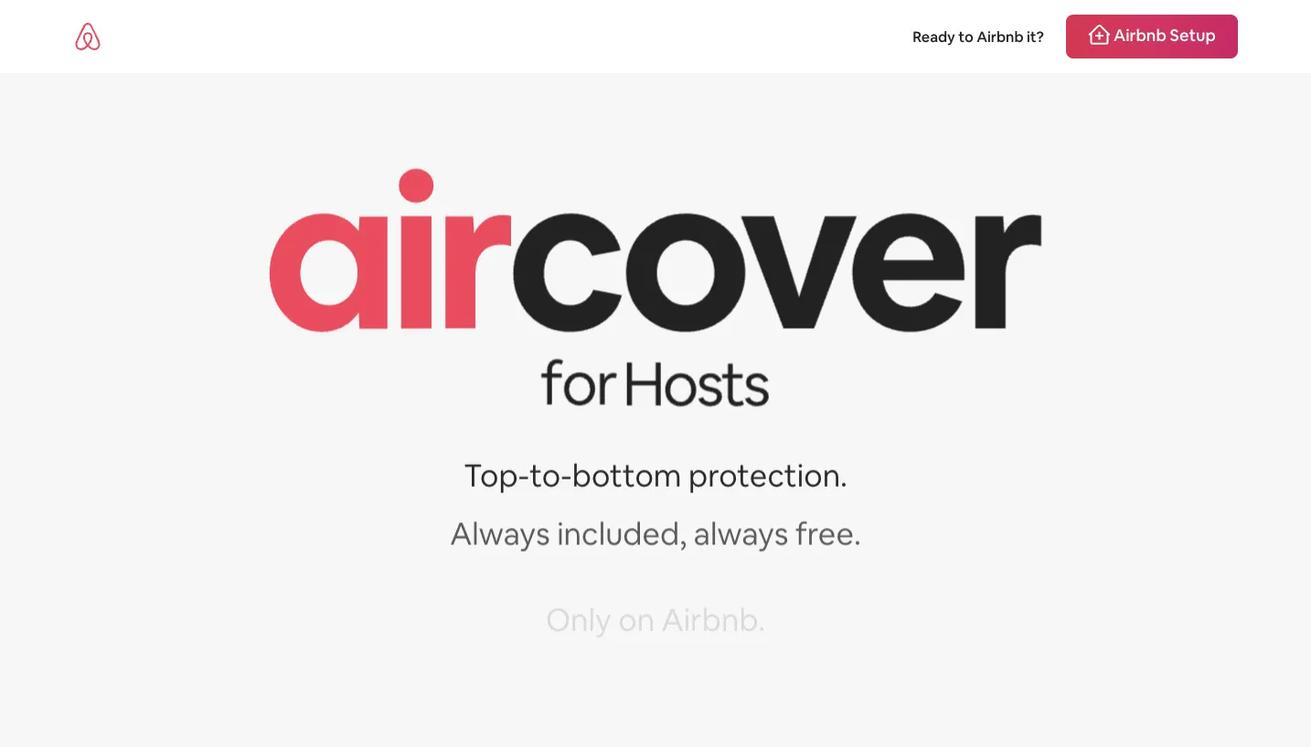 Task type: vqa. For each thing, say whether or not it's contained in the screenshot.
ONLY ON AIRBNB.
yes



Task type: describe. For each thing, give the bounding box(es) containing it.
airbnb setup
[[1113, 25, 1216, 46]]

it?
[[1027, 27, 1044, 46]]

airbnb homepage image
[[73, 22, 102, 51]]

to-
[[529, 454, 572, 494]]

1 horizontal spatial airbnb
[[1113, 25, 1166, 46]]

only
[[546, 587, 611, 627]]

airbnb setup link
[[1066, 15, 1238, 59]]

free.
[[795, 508, 861, 548]]

on
[[618, 587, 655, 627]]

protection.
[[688, 454, 848, 494]]

ready to airbnb it?
[[913, 27, 1044, 46]]

top-to-bottom protection.
[[463, 454, 848, 494]]



Task type: locate. For each thing, give the bounding box(es) containing it.
airbnb
[[1113, 25, 1166, 46], [977, 27, 1024, 46]]

0 horizontal spatial airbnb
[[977, 27, 1024, 46]]

always
[[450, 508, 550, 548]]

airbnb right to
[[977, 27, 1024, 46]]

only on airbnb.
[[546, 587, 765, 627]]

ready
[[913, 27, 955, 46]]

always included, always free.
[[450, 508, 861, 548]]

top-
[[463, 454, 529, 494]]

to
[[958, 27, 973, 46]]

airbnb left setup
[[1113, 25, 1166, 46]]

airbnb.
[[662, 587, 765, 627]]

bottom
[[572, 454, 682, 494]]

always
[[694, 508, 788, 548]]

included,
[[557, 508, 687, 548]]

setup
[[1170, 25, 1216, 46]]



